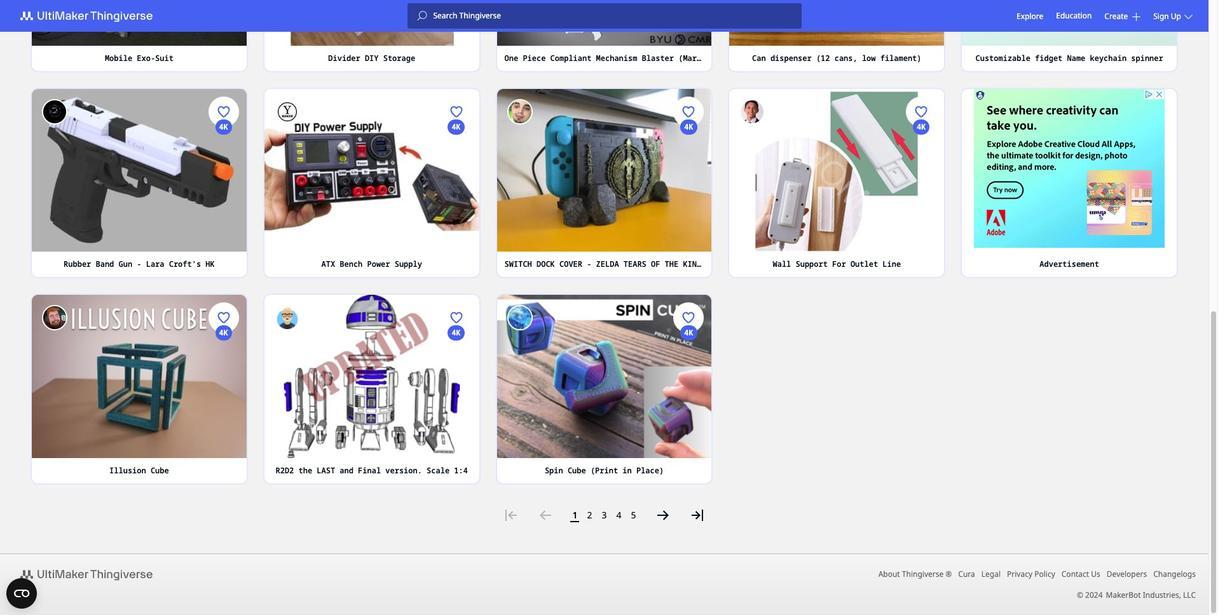 Task type: locate. For each thing, give the bounding box(es) containing it.
3 link
[[598, 505, 611, 526]]

wall support for outlet line
[[773, 259, 901, 270]]

1 - from the left
[[137, 259, 141, 270]]

cube inside "link"
[[568, 465, 586, 476]]

2 link
[[583, 505, 596, 526]]

avatar image for illusion
[[42, 305, 67, 331]]

sign
[[1154, 10, 1169, 21]]

up
[[1171, 10, 1181, 21]]

makerbot logo image
[[13, 8, 168, 24]]

avatar image for atx
[[275, 99, 300, 124]]

keychain
[[1090, 52, 1127, 63]]

about thingiverse ® cura legal privacy policy contact us developers changelogs
[[879, 569, 1196, 580]]

4k for last
[[452, 328, 461, 338]]

1 horizontal spatial cube
[[568, 465, 586, 476]]

divider diy storage link
[[264, 45, 479, 71]]

create button
[[1105, 10, 1141, 21]]

switch
[[505, 259, 532, 270]]

fidget
[[1035, 52, 1063, 63]]

one piece compliant mechanism blaster (mark rober)
[[505, 52, 734, 63]]

legal
[[982, 569, 1001, 580]]

plusicon image
[[1133, 12, 1141, 21]]

©
[[1077, 590, 1084, 601]]

cover
[[560, 259, 582, 270]]

1:4
[[454, 465, 468, 476]]

cube right illusion
[[151, 465, 169, 476]]

wall support for outlet line link
[[730, 252, 944, 277]]

thingiverse
[[902, 569, 944, 580]]

divider
[[328, 52, 360, 63]]

education link
[[1056, 9, 1092, 23]]

llc
[[1183, 590, 1196, 601]]

open widget image
[[6, 579, 37, 609]]

55
[[452, 437, 461, 448]]

2 - from the left
[[587, 259, 592, 270]]

5k for illusion cube
[[219, 382, 228, 393]]

cans,
[[835, 52, 858, 63]]

0 horizontal spatial -
[[137, 259, 141, 270]]

0 horizontal spatial cube
[[151, 465, 169, 476]]

- left zelda
[[587, 259, 592, 270]]

exo-
[[137, 52, 155, 63]]

developers link
[[1107, 569, 1147, 580]]

thumbnail representing illusion cube image
[[32, 295, 247, 458]]

- right the gun
[[137, 259, 141, 270]]

hk
[[206, 259, 215, 270]]

tears
[[624, 259, 647, 270]]

rubber
[[64, 259, 91, 270]]

1 horizontal spatial -
[[587, 259, 592, 270]]

thumbnail representing can dispenser (12 cans, low filament) image
[[730, 0, 944, 45]]

thumbnail representing switch dock cover - zelda tears of the kingdom image
[[497, 89, 712, 252]]

switch dock cover - zelda tears of the kingdom link
[[497, 252, 715, 277]]

spin
[[545, 465, 563, 476]]

changelogs
[[1154, 569, 1196, 580]]

support
[[796, 259, 828, 270]]

can dispenser (12 cans, low filament) link
[[730, 45, 944, 71]]

about thingiverse ® link
[[879, 569, 952, 580]]

blaster
[[642, 52, 674, 63]]

bench
[[340, 259, 363, 270]]

gun
[[119, 259, 132, 270]]

cube right spin
[[568, 465, 586, 476]]

explore button
[[1017, 10, 1044, 21]]

thumbnail representing wall support for outlet line image
[[730, 89, 944, 252]]

4
[[616, 509, 622, 521]]

mechanism
[[596, 52, 637, 63]]

band
[[96, 259, 114, 270]]

2 cube from the left
[[568, 465, 586, 476]]

avatar image
[[42, 99, 67, 124], [275, 99, 300, 124], [507, 99, 533, 124], [740, 99, 765, 124], [42, 305, 67, 331], [275, 305, 300, 331], [507, 305, 533, 331]]

diy
[[365, 52, 379, 63]]

-
[[137, 259, 141, 270], [587, 259, 592, 270]]

4k
[[219, 121, 228, 132], [452, 121, 461, 132], [684, 121, 693, 132], [917, 121, 926, 132], [917, 176, 926, 187], [219, 328, 228, 338], [452, 328, 461, 338], [684, 328, 693, 338], [684, 382, 693, 393]]

the
[[299, 465, 312, 476]]

- for zelda
[[587, 259, 592, 270]]

makerbot
[[1106, 590, 1141, 601]]

makerbot industries, llc link
[[1106, 590, 1196, 601]]

for
[[832, 259, 846, 270]]

switch dock cover - zelda tears of the kingdom
[[505, 259, 715, 270]]

mobile exo-suit
[[105, 52, 174, 63]]

avatar image for switch
[[507, 99, 533, 124]]

industries,
[[1143, 590, 1181, 601]]

us
[[1091, 569, 1101, 580]]

and
[[340, 465, 353, 476]]

4k for cover
[[684, 121, 693, 132]]

cube
[[151, 465, 169, 476], [568, 465, 586, 476]]

r2d2 the last and final version. scale 1:4
[[276, 465, 468, 476]]

scale
[[427, 465, 450, 476]]

spinner
[[1131, 52, 1163, 63]]

cube for illusion
[[151, 465, 169, 476]]

thumbnail representing customizable fidget name keychain spinner image
[[962, 0, 1177, 45]]

54
[[684, 231, 693, 242]]

thumbnail representing divider diy storage image
[[264, 0, 479, 45]]

rubber band gun - lara croft's hk link
[[32, 252, 247, 277]]

place)
[[636, 465, 664, 476]]

5k for switch dock cover - zelda tears of the kingdom
[[684, 176, 693, 187]]

© 2024 makerbot industries, llc
[[1077, 590, 1196, 601]]

1 cube from the left
[[151, 465, 169, 476]]

thumbnail representing one piece compliant mechanism blaster (mark rober) image
[[497, 0, 712, 45]]

4k for (print
[[684, 328, 693, 338]]



Task type: describe. For each thing, give the bounding box(es) containing it.
mobile
[[105, 52, 132, 63]]

avatar image for spin
[[507, 305, 533, 331]]

5k for rubber band gun - lara croft's hk
[[219, 176, 228, 187]]

power
[[367, 259, 390, 270]]

line
[[883, 259, 901, 270]]

education
[[1056, 10, 1092, 21]]

croft's
[[169, 259, 201, 270]]

one piece compliant mechanism blaster (mark rober) link
[[497, 45, 734, 71]]

r2d2
[[276, 465, 294, 476]]

1 button
[[569, 505, 581, 526]]

the
[[665, 259, 679, 270]]

of
[[651, 259, 660, 270]]

sign up
[[1154, 10, 1181, 21]]

contact
[[1062, 569, 1089, 580]]

storage
[[383, 52, 415, 63]]

atx bench power supply link
[[264, 252, 479, 277]]

5k for atx bench power supply
[[452, 176, 461, 187]]

1
[[573, 509, 578, 521]]

version.
[[386, 465, 422, 476]]

search control image
[[417, 11, 427, 21]]

kingdom
[[683, 259, 715, 270]]

privacy policy link
[[1007, 569, 1055, 580]]

name
[[1067, 52, 1086, 63]]

illusion
[[109, 465, 146, 476]]

about
[[879, 569, 900, 580]]

avatar image for rubber
[[42, 99, 67, 124]]

5 link
[[627, 505, 640, 526]]

spin cube (print in place) link
[[497, 458, 712, 484]]

changelogs link
[[1154, 569, 1196, 580]]

explore
[[1017, 10, 1044, 21]]

4k for gun
[[219, 121, 228, 132]]

atx bench power supply
[[321, 259, 422, 270]]

create
[[1105, 10, 1128, 21]]

cura
[[958, 569, 975, 580]]

advertisement
[[1040, 259, 1099, 270]]

final
[[358, 465, 381, 476]]

in
[[623, 465, 632, 476]]

customizable fidget name keychain spinner
[[976, 52, 1163, 63]]

rober)
[[706, 52, 734, 63]]

legal link
[[982, 569, 1001, 580]]

can
[[752, 52, 766, 63]]

contact us link
[[1062, 569, 1101, 580]]

avatar image for wall
[[740, 99, 765, 124]]

supply
[[395, 259, 422, 270]]

6k
[[452, 382, 461, 393]]

avatar image for r2d2
[[275, 305, 300, 331]]

compliant
[[550, 52, 592, 63]]

rubber band gun - lara croft's hk
[[64, 259, 215, 270]]

one
[[505, 52, 518, 63]]

can dispenser (12 cans, low filament)
[[752, 52, 922, 63]]

outlet
[[851, 259, 878, 270]]

5
[[631, 509, 636, 521]]

3
[[602, 509, 607, 521]]

cura link
[[958, 569, 975, 580]]

customizable fidget name keychain spinner link
[[962, 45, 1177, 71]]

piece
[[523, 52, 546, 63]]

r2d2 the last and final version. scale 1:4 link
[[264, 458, 479, 484]]

(print
[[591, 465, 618, 476]]

policy
[[1035, 569, 1055, 580]]

advertisement element
[[974, 89, 1165, 248]]

2
[[587, 509, 592, 521]]

atx
[[321, 259, 335, 270]]

thumbnail representing rubber band gun - lara croft's hk image
[[32, 89, 247, 252]]

86
[[684, 437, 693, 448]]

thumbnail representing r2d2 the last and final version. scale 1:4 image
[[264, 295, 479, 458]]

low
[[862, 52, 876, 63]]

illusion cube link
[[32, 458, 247, 484]]

suit
[[155, 52, 174, 63]]

(12
[[816, 52, 830, 63]]

thumbnail representing spin cube (print in place) image
[[497, 295, 712, 458]]

4k for power
[[452, 121, 461, 132]]

divider diy storage
[[328, 52, 415, 63]]

thumbnail representing mobile exo-suit image
[[32, 0, 247, 45]]

- for lara
[[137, 259, 141, 270]]

®
[[946, 569, 952, 580]]

thumbnail representing atx bench power supply image
[[264, 89, 479, 252]]

wall
[[773, 259, 791, 270]]

mobile exo-suit link
[[32, 45, 247, 71]]

filament)
[[880, 52, 922, 63]]

2024
[[1085, 590, 1103, 601]]

last
[[317, 465, 335, 476]]

4k for for
[[917, 121, 926, 132]]

cube for spin
[[568, 465, 586, 476]]

4 link
[[613, 505, 625, 526]]

developers
[[1107, 569, 1147, 580]]

Search Thingiverse text field
[[427, 11, 802, 21]]

logo image
[[13, 567, 168, 582]]

34
[[452, 231, 461, 242]]



Task type: vqa. For each thing, say whether or not it's contained in the screenshot.


